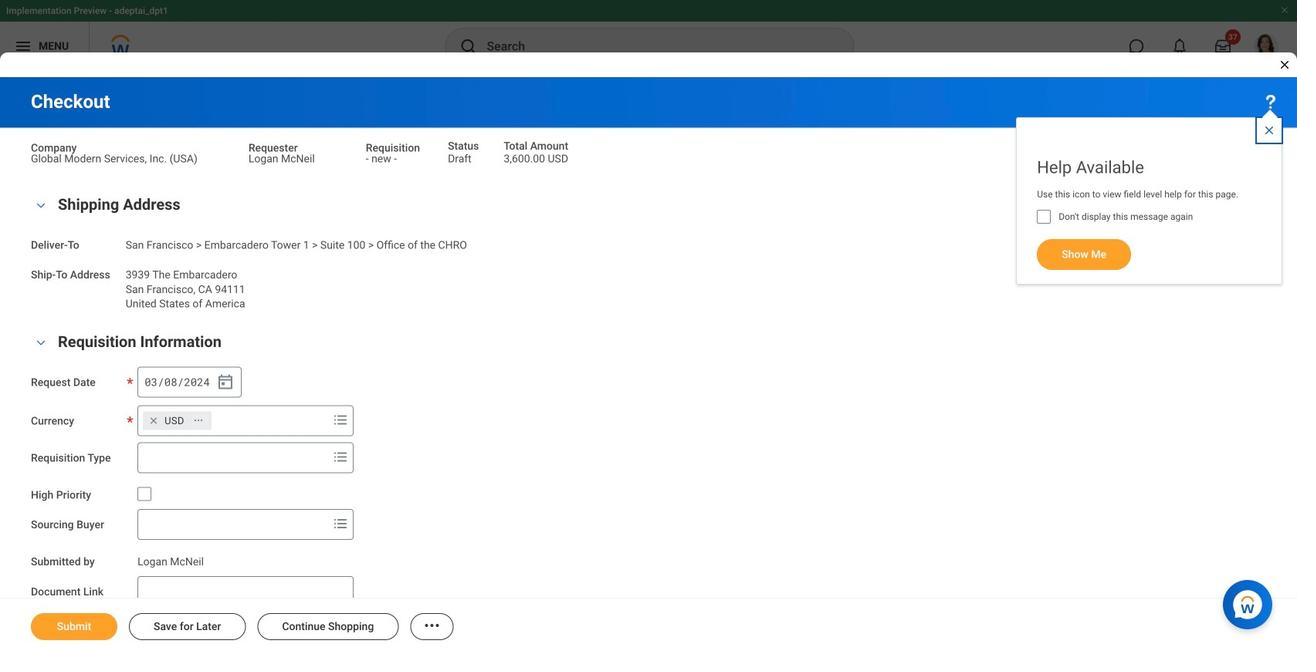 Task type: describe. For each thing, give the bounding box(es) containing it.
- new - element
[[366, 149, 397, 165]]

close environment banner image
[[1280, 5, 1289, 15]]

profile logan mcneil element
[[1245, 29, 1288, 63]]

2 prompts image from the top
[[331, 448, 350, 467]]

don't display this message again image
[[1037, 210, 1051, 224]]

calendar image
[[216, 373, 235, 392]]

inbox large image
[[1215, 39, 1231, 54]]

notifications large image
[[1172, 39, 1187, 54]]

action bar region
[[0, 598, 1297, 655]]

Don't display this message again checkbox
[[1037, 210, 1051, 224]]

related actions image
[[423, 617, 441, 635]]

search image
[[459, 37, 478, 56]]



Task type: vqa. For each thing, say whether or not it's contained in the screenshot.
'Start Guided Tours' icon at the right top of page
yes



Task type: locate. For each thing, give the bounding box(es) containing it.
chevron down image
[[32, 200, 50, 211], [32, 338, 50, 348]]

close checkout image
[[1279, 59, 1291, 71]]

usd element
[[165, 414, 184, 428]]

0 horizontal spatial logan mcneil element
[[138, 553, 204, 569]]

prompts image
[[331, 411, 350, 429], [331, 448, 350, 467]]

0 vertical spatial search field
[[138, 444, 328, 472]]

main content
[[0, 77, 1297, 655]]

related actions image
[[193, 415, 204, 426]]

dialog
[[0, 0, 1297, 655], [1016, 102, 1282, 285]]

2 chevron down image from the top
[[32, 338, 50, 348]]

1 vertical spatial logan mcneil element
[[138, 553, 204, 569]]

1 vertical spatial chevron down image
[[32, 338, 50, 348]]

1 vertical spatial search field
[[138, 511, 328, 539]]

x small image
[[146, 413, 161, 429]]

1 prompts image from the top
[[331, 411, 350, 429]]

search field for 2nd prompts icon from the top of the page
[[138, 444, 328, 472]]

2 search field from the top
[[138, 511, 328, 539]]

1 chevron down image from the top
[[32, 200, 50, 211]]

logan mcneil element
[[248, 149, 315, 165], [138, 553, 204, 569]]

prompts image
[[331, 515, 350, 534]]

search field for prompts image
[[138, 511, 328, 539]]

0 vertical spatial prompts image
[[331, 411, 350, 429]]

start guided tours image
[[1262, 93, 1280, 111]]

workday assistant region
[[1223, 574, 1279, 630]]

banner
[[0, 0, 1297, 71]]

global modern services, inc. (usa) element
[[31, 149, 198, 165]]

usd, press delete to clear value. option
[[143, 412, 211, 430]]

Search field
[[138, 444, 328, 472], [138, 511, 328, 539]]

0 vertical spatial logan mcneil element
[[248, 149, 315, 165]]

group
[[31, 192, 1266, 311], [31, 330, 1266, 655], [138, 367, 242, 398]]

1 horizontal spatial logan mcneil element
[[248, 149, 315, 165]]

close help available image
[[1263, 124, 1275, 137]]

0 vertical spatial chevron down image
[[32, 200, 50, 211]]

1 search field from the top
[[138, 444, 328, 472]]

1 vertical spatial prompts image
[[331, 448, 350, 467]]

None text field
[[138, 577, 354, 607]]



